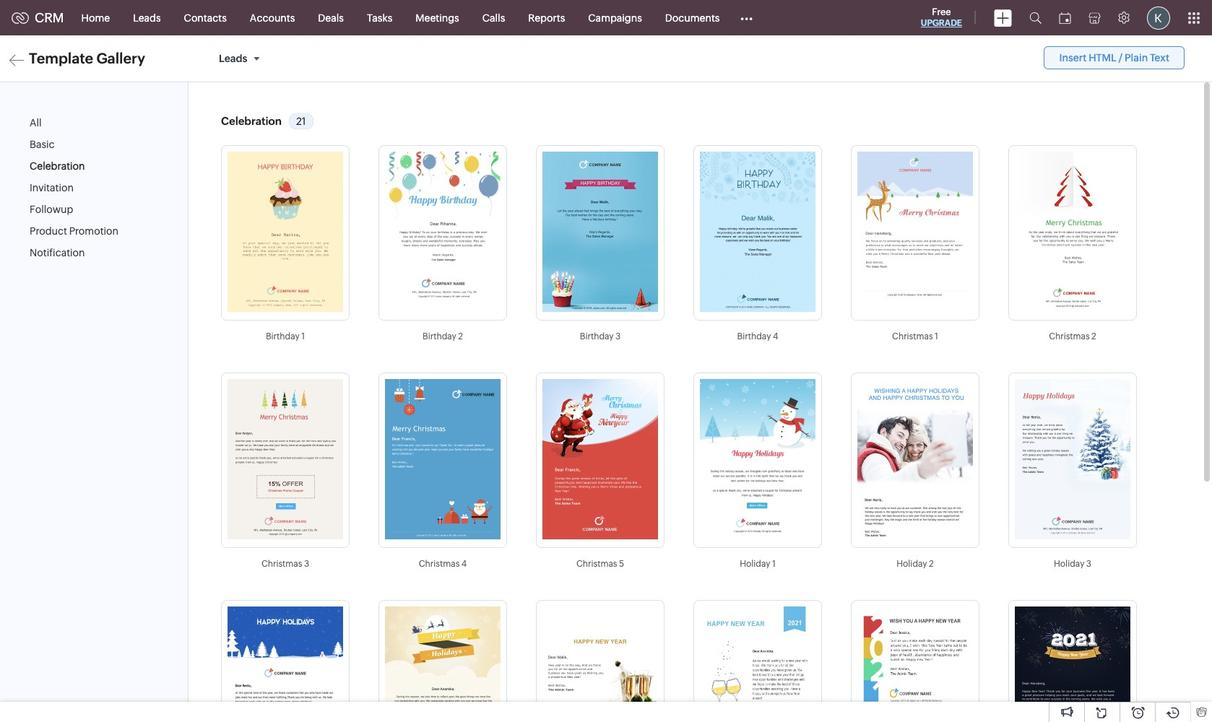 Task type: vqa. For each thing, say whether or not it's contained in the screenshot.
search element
yes



Task type: locate. For each thing, give the bounding box(es) containing it.
reports
[[528, 12, 565, 23]]

0 vertical spatial leads
[[133, 12, 161, 23]]

product promotion
[[30, 226, 119, 237]]

1 horizontal spatial 3
[[616, 332, 621, 342]]

tasks
[[367, 12, 393, 23]]

basic
[[30, 139, 55, 150]]

4
[[773, 332, 778, 342], [461, 559, 467, 569]]

Leads field
[[213, 46, 270, 71]]

1 holiday from the left
[[740, 559, 771, 569]]

1 horizontal spatial 1
[[772, 559, 776, 569]]

christmas for christmas 3
[[261, 559, 302, 569]]

3 for holiday 3
[[1086, 559, 1092, 569]]

birthday 3
[[580, 332, 621, 342]]

0 horizontal spatial 3
[[304, 559, 309, 569]]

2 horizontal spatial 1
[[935, 332, 938, 342]]

template gallery
[[29, 50, 145, 66]]

1 birthday from the left
[[266, 332, 300, 342]]

2 holiday from the left
[[897, 559, 927, 569]]

2 horizontal spatial 2
[[1092, 332, 1097, 342]]

celebration
[[221, 115, 282, 127], [30, 161, 85, 172]]

0 horizontal spatial 4
[[461, 559, 467, 569]]

documents
[[665, 12, 720, 23]]

accounts
[[250, 12, 295, 23]]

holiday for holiday 2
[[897, 559, 927, 569]]

leads inside 'link'
[[133, 12, 161, 23]]

reports link
[[517, 0, 577, 35]]

0 vertical spatial 4
[[773, 332, 778, 342]]

1
[[301, 332, 305, 342], [935, 332, 938, 342], [772, 559, 776, 569]]

1 horizontal spatial celebration
[[221, 115, 282, 127]]

0 horizontal spatial 2
[[458, 332, 463, 342]]

christmas
[[892, 332, 933, 342], [1049, 332, 1090, 342], [261, 559, 302, 569], [419, 559, 460, 569], [576, 559, 617, 569]]

birthday for birthday 3
[[580, 332, 614, 342]]

insert
[[1059, 52, 1087, 64]]

meetings
[[416, 12, 459, 23]]

meetings link
[[404, 0, 471, 35]]

crm
[[35, 10, 64, 25]]

2 horizontal spatial holiday
[[1054, 559, 1085, 569]]

holiday 1
[[740, 559, 776, 569]]

leads inside field
[[219, 53, 247, 64]]

leads down 'contacts' on the top
[[219, 53, 247, 64]]

birthday for birthday 1
[[266, 332, 300, 342]]

leads for leads field
[[219, 53, 247, 64]]

1 for birthday 1
[[301, 332, 305, 342]]

leads up gallery
[[133, 12, 161, 23]]

1 horizontal spatial 2
[[929, 559, 934, 569]]

birthday for birthday 4
[[737, 332, 771, 342]]

4 birthday from the left
[[737, 332, 771, 342]]

0 horizontal spatial celebration
[[30, 161, 85, 172]]

christmas 2
[[1049, 332, 1097, 342]]

upgrade
[[921, 18, 962, 28]]

celebration left 21
[[221, 115, 282, 127]]

holiday
[[740, 559, 771, 569], [897, 559, 927, 569], [1054, 559, 1085, 569]]

5
[[619, 559, 624, 569]]

celebration up "invitation" in the top left of the page
[[30, 161, 85, 172]]

1 for christmas 1
[[935, 332, 938, 342]]

2
[[458, 332, 463, 342], [1092, 332, 1097, 342], [929, 559, 934, 569]]

not loaded image
[[228, 152, 343, 312], [385, 152, 501, 312], [543, 152, 658, 312], [700, 152, 816, 312], [858, 152, 973, 312], [1015, 152, 1131, 312], [228, 379, 343, 540], [385, 379, 501, 540], [543, 379, 658, 540], [700, 379, 816, 540], [858, 379, 973, 540], [1015, 379, 1131, 540], [228, 607, 343, 722], [385, 607, 501, 722], [543, 607, 658, 722], [700, 607, 816, 722], [858, 607, 973, 722], [1015, 607, 1131, 722]]

html
[[1089, 52, 1117, 64]]

0 horizontal spatial holiday
[[740, 559, 771, 569]]

3 birthday from the left
[[580, 332, 614, 342]]

3 holiday from the left
[[1054, 559, 1085, 569]]

Other Modules field
[[731, 6, 763, 29]]

0 vertical spatial celebration
[[221, 115, 282, 127]]

2 horizontal spatial 3
[[1086, 559, 1092, 569]]

leads
[[133, 12, 161, 23], [219, 53, 247, 64]]

free upgrade
[[921, 7, 962, 28]]

0 horizontal spatial 1
[[301, 332, 305, 342]]

1 vertical spatial 4
[[461, 559, 467, 569]]

product
[[30, 226, 67, 237]]

profile element
[[1139, 0, 1179, 35]]

3 for christmas 3
[[304, 559, 309, 569]]

template
[[29, 50, 93, 66]]

birthday
[[266, 332, 300, 342], [423, 332, 457, 342], [580, 332, 614, 342], [737, 332, 771, 342]]

1 horizontal spatial 4
[[773, 332, 778, 342]]

1 horizontal spatial leads
[[219, 53, 247, 64]]

followup
[[30, 204, 73, 215]]

crm link
[[12, 10, 64, 25]]

1 horizontal spatial holiday
[[897, 559, 927, 569]]

notification
[[30, 247, 85, 259]]

insert html / plain text
[[1059, 52, 1170, 64]]

christmas 4
[[419, 559, 467, 569]]

3
[[616, 332, 621, 342], [304, 559, 309, 569], [1086, 559, 1092, 569]]

birthday for birthday 2
[[423, 332, 457, 342]]

campaigns link
[[577, 0, 654, 35]]

0 horizontal spatial leads
[[133, 12, 161, 23]]

2 birthday from the left
[[423, 332, 457, 342]]

1 vertical spatial leads
[[219, 53, 247, 64]]



Task type: describe. For each thing, give the bounding box(es) containing it.
1 vertical spatial celebration
[[30, 161, 85, 172]]

search element
[[1021, 0, 1050, 35]]

birthday 4
[[737, 332, 778, 342]]

leads for leads 'link'
[[133, 12, 161, 23]]

holiday for holiday 1
[[740, 559, 771, 569]]

christmas for christmas 4
[[419, 559, 460, 569]]

/
[[1119, 52, 1123, 64]]

invitation
[[30, 182, 74, 194]]

christmas for christmas 5
[[576, 559, 617, 569]]

deals
[[318, 12, 344, 23]]

insert html / plain text link
[[1044, 46, 1185, 69]]

21
[[296, 116, 306, 127]]

1 for holiday 1
[[772, 559, 776, 569]]

promotion
[[69, 226, 119, 237]]

christmas for christmas 2
[[1049, 332, 1090, 342]]

search image
[[1030, 12, 1042, 24]]

4 for christmas 4
[[461, 559, 467, 569]]

birthday 2
[[423, 332, 463, 342]]

calendar image
[[1059, 12, 1071, 23]]

holiday 3
[[1054, 559, 1092, 569]]

all
[[30, 117, 42, 129]]

christmas 1
[[892, 332, 938, 342]]

free
[[932, 7, 951, 17]]

home
[[81, 12, 110, 23]]

profile image
[[1147, 6, 1170, 29]]

holiday for holiday 3
[[1054, 559, 1085, 569]]

christmas 5
[[576, 559, 624, 569]]

calls link
[[471, 0, 517, 35]]

leads link
[[121, 0, 172, 35]]

home link
[[70, 0, 121, 35]]

deals link
[[307, 0, 355, 35]]

2 for christmas 2
[[1092, 332, 1097, 342]]

contacts
[[184, 12, 227, 23]]

accounts link
[[238, 0, 307, 35]]

christmas for christmas 1
[[892, 332, 933, 342]]

campaigns
[[588, 12, 642, 23]]

christmas 3
[[261, 559, 309, 569]]

birthday 1
[[266, 332, 305, 342]]

gallery
[[96, 50, 145, 66]]

tasks link
[[355, 0, 404, 35]]

4 for birthday 4
[[773, 332, 778, 342]]

contacts link
[[172, 0, 238, 35]]

plain
[[1125, 52, 1148, 64]]

2 for birthday 2
[[458, 332, 463, 342]]

logo image
[[12, 12, 29, 23]]

holiday 2
[[897, 559, 934, 569]]

2 for holiday 2
[[929, 559, 934, 569]]

create menu element
[[985, 0, 1021, 35]]

create menu image
[[994, 9, 1012, 26]]

text
[[1150, 52, 1170, 64]]

documents link
[[654, 0, 731, 35]]

3 for birthday 3
[[616, 332, 621, 342]]

calls
[[482, 12, 505, 23]]



